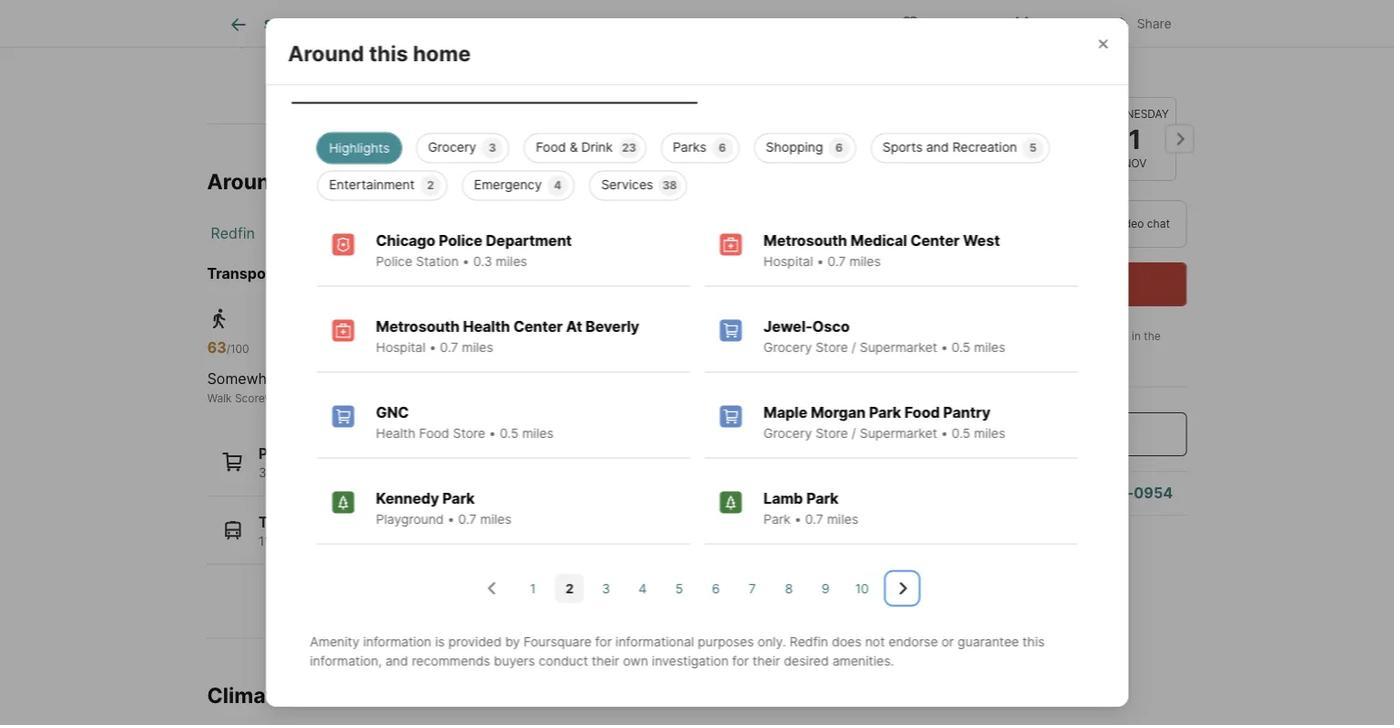Task type: describe. For each thing, give the bounding box(es) containing it.
1 vertical spatial around this home
[[207, 168, 390, 194]]

desired
[[784, 653, 829, 669]]

912-
[[1101, 484, 1134, 502]]

miles inside maple morgan park food pantry grocery store / supermarket • 0.5 miles
[[974, 426, 1005, 441]]

led
[[1018, 330, 1034, 343]]

0.7 inside kennedy park playground • 0.7 miles
[[458, 511, 476, 527]]

0 vertical spatial not
[[272, 2, 289, 16]]

chicago for chicago police department police station • 0.3 miles
[[376, 232, 435, 249]]

tour via video chat list box
[[901, 200, 1187, 248]]

sale
[[583, 17, 609, 32]]

grocery inside list box
[[428, 139, 476, 155]]

in
[[1132, 330, 1141, 343]]

may
[[233, 19, 255, 32]]

redfin does not endorse or guarantee this information.
[[207, 2, 491, 16]]

1 their from the left
[[591, 653, 619, 669]]

park for kennedy park playground • 0.7 miles
[[442, 490, 474, 507]]

transit 111, 112, 115, 119, 349, ri
[[258, 513, 406, 549]]

transit
[[464, 370, 508, 388]]

favorite
[[927, 16, 975, 32]]

health for gnc
[[376, 426, 415, 441]]

food inside maple morgan park food pantry grocery store / supermarket • 0.5 miles
[[904, 404, 940, 421]]

property details
[[446, 17, 543, 32]]

parks
[[672, 139, 706, 155]]

oct for 31
[[1033, 157, 1056, 170]]

2 inside '2' button
[[565, 581, 573, 596]]

and inside amenity information is provided by foursquare for informational purposes only. redfin does not endorse or guarantee this information, and recommends buyers conduct their own investigation for their desired amenities.
[[385, 653, 408, 669]]

1 horizontal spatial police
[[438, 232, 482, 249]]

walkable
[[285, 370, 346, 388]]

2 button
[[555, 574, 584, 603]]

2 school from the left
[[762, 19, 796, 32]]

parks
[[441, 465, 474, 480]]

0 horizontal spatial police
[[376, 254, 412, 269]]

own
[[623, 653, 648, 669]]

center for west
[[910, 232, 960, 249]]

food inside list box
[[536, 139, 566, 155]]

chat
[[1148, 217, 1170, 230]]

near
[[318, 264, 350, 282]]

10
[[855, 581, 869, 596]]

& for food
[[569, 139, 578, 155]]

store inside maple morgan park food pantry grocery store / supermarket • 0.5 miles
[[815, 426, 848, 441]]

& for sale
[[613, 17, 621, 32]]

endorse inside amenity information is provided by foursquare for informational purposes only. redfin does not endorse or guarantee this information, and recommends buyers conduct their own investigation for their desired amenities.
[[888, 634, 938, 650]]

6 right shopping
[[835, 141, 843, 154]]

0 horizontal spatial endorse
[[292, 2, 334, 16]]

walk
[[207, 391, 232, 405]]

the inside the in the last 30 days
[[1144, 330, 1161, 343]]

miles inside gnc health food store • 0.5 miles
[[522, 426, 553, 441]]

amenity
[[310, 634, 359, 650]]

only;
[[837, 2, 862, 16]]

list box inside around this home dialog
[[302, 126, 1092, 201]]

is
[[435, 634, 444, 650]]

8 button
[[774, 574, 803, 603]]

0.7 inside lamb park park • 0.7 miles
[[805, 511, 823, 527]]

5 inside list box
[[1030, 141, 1037, 154]]

shopping
[[766, 139, 823, 155]]

around this home element
[[288, 18, 492, 66]]

grocery inside jewel-osco grocery store / supermarket • 0.5 miles
[[763, 340, 812, 355]]

emergency
[[474, 177, 542, 192]]

• inside chicago police department police station • 0.3 miles
[[462, 254, 469, 269]]

kennedy park playground • 0.7 miles
[[376, 490, 511, 527]]

kennedy
[[376, 490, 439, 507]]

investigation
[[652, 653, 728, 669]]

115,
[[310, 533, 333, 549]]

details
[[503, 17, 543, 32]]

health for metrosouth
[[463, 318, 510, 335]]

directly.
[[207, 35, 248, 49]]

schools
[[729, 17, 780, 32]]

miles inside chicago police department police station • 0.3 miles
[[496, 254, 527, 269]]

oct for 30
[[942, 157, 965, 170]]

1 vertical spatial home
[[1026, 66, 1084, 91]]

lamb park park • 0.7 miles
[[763, 490, 858, 527]]

around this home dialog
[[266, 18, 1129, 707]]

purposes
[[698, 634, 754, 650]]

foursquare
[[523, 634, 591, 650]]

redfin inside amenity information is provided by foursquare for informational purposes only. redfin does not endorse or guarantee this information, and recommends buyers conduct their own investigation for their desired amenities.
[[789, 634, 828, 650]]

transportation
[[207, 264, 314, 282]]

63
[[207, 339, 227, 357]]

31 oct
[[1029, 123, 1060, 170]]

2 inside list box
[[427, 179, 434, 192]]

st
[[468, 264, 483, 282]]

wednesday
[[1101, 107, 1169, 120]]

31
[[1029, 123, 1060, 155]]

7
[[749, 581, 756, 596]]

guaranteed
[[361, 19, 421, 32]]

eligibility,
[[648, 19, 697, 32]]

6 right parks
[[719, 141, 726, 154]]

3 inside button
[[602, 581, 610, 596]]

(773)
[[1059, 484, 1098, 502]]

climate risks
[[207, 683, 341, 708]]

• inside metrosouth health center at beverly hospital • 0.7 miles
[[429, 340, 436, 355]]

0 horizontal spatial around
[[207, 168, 283, 194]]

50
[[422, 339, 442, 357]]

store for osco
[[815, 340, 848, 355]]

good
[[422, 370, 460, 388]]

8
[[785, 581, 793, 596]]

ri
[[394, 533, 406, 549]]

/ inside jewel-osco grocery store / supermarket • 0.5 miles
[[851, 340, 856, 355]]

111,
[[258, 533, 279, 549]]

0.5 inside maple morgan park food pantry grocery store / supermarket • 0.5 miles
[[951, 426, 970, 441]]

video
[[1116, 217, 1144, 230]]

(773) 912-0954
[[1059, 484, 1173, 502]]

grocery inside maple morgan park food pantry grocery store / supermarket • 0.5 miles
[[763, 426, 812, 441]]

redfin for redfin does not endorse or guarantee this information.
[[207, 2, 240, 16]]

(773) 912-0954 link
[[1059, 484, 1173, 502]]

drink
[[581, 139, 613, 155]]

6 inside button
[[712, 581, 719, 596]]

start an offer
[[997, 425, 1091, 443]]

to inside the guaranteed to be accurate. to verify school enrollment eligibility, contact the school district directly.
[[424, 19, 434, 32]]

metrosouth for metrosouth medical center west
[[763, 232, 847, 249]]

informational
[[615, 634, 694, 650]]

beverly
[[585, 318, 639, 335]]

1 school from the left
[[553, 19, 587, 32]]

3 inside places 3 groceries, 20 restaurants, 6 parks
[[258, 465, 267, 480]]

0 vertical spatial guarantee
[[351, 2, 404, 16]]

supermarket inside jewel-osco grocery store / supermarket • 0.5 miles
[[860, 340, 937, 355]]

sale & tax history
[[583, 17, 689, 32]]

0 horizontal spatial does
[[243, 2, 269, 16]]

this inside amenity information is provided by foursquare for informational purposes only. redfin does not endorse or guarantee this information, and recommends buyers conduct their own investigation for their desired amenities.
[[1022, 634, 1045, 650]]

0 vertical spatial morgan
[[442, 224, 495, 242]]

schools tab
[[709, 3, 800, 47]]

places tab
[[291, 55, 697, 100]]

• inside gnc health food store • 0.5 miles
[[489, 426, 496, 441]]

go
[[901, 66, 930, 91]]

sale & tax history tab
[[563, 3, 709, 47]]

school
[[494, 2, 529, 16]]

0.5 inside gnc health food store • 0.5 miles
[[499, 426, 518, 441]]

112,
[[283, 533, 306, 549]]

reference
[[785, 2, 834, 16]]

maple
[[763, 404, 807, 421]]

park for lamb park park • 0.7 miles
[[806, 490, 838, 507]]

recreation
[[952, 139, 1017, 155]]

supermarket inside maple morgan park food pantry grocery store / supermarket • 0.5 miles
[[860, 426, 937, 441]]

does inside amenity information is provided by foursquare for informational purposes only. redfin does not endorse or guarantee this information, and recommends buyers conduct their own investigation for their desired amenities.
[[832, 634, 861, 650]]

provided
[[448, 634, 501, 650]]

food inside gnc health food store • 0.5 miles
[[419, 426, 449, 441]]

park inside maple morgan park food pantry grocery store / supermarket • 0.5 miles
[[869, 404, 901, 421]]

park for morgan park
[[499, 224, 530, 242]]

places 3 groceries, 20 restaurants, 6 parks
[[258, 445, 474, 480]]

agents
[[979, 330, 1015, 343]]

offer
[[1057, 425, 1091, 443]]

redfin agents led
[[943, 330, 1034, 343]]

tour
[[1072, 217, 1095, 230]]

morgan park link
[[442, 224, 530, 242]]

information.
[[429, 2, 491, 16]]

the inside the guaranteed to be accurate. to verify school enrollment eligibility, contact the school district directly.
[[742, 19, 759, 32]]

0.7 inside metrosouth health center at beverly hospital • 0.7 miles
[[440, 340, 458, 355]]

only.
[[757, 634, 786, 650]]

jewel-
[[763, 318, 812, 335]]



Task type: vqa. For each thing, say whether or not it's contained in the screenshot.


Task type: locate. For each thing, give the bounding box(es) containing it.
1 oct from the left
[[942, 157, 965, 170]]

1 vertical spatial grocery
[[763, 340, 812, 355]]

6 right 5 button on the left bottom
[[712, 581, 719, 596]]

store down "osco"
[[815, 340, 848, 355]]

0 vertical spatial food
[[536, 139, 566, 155]]

11347
[[353, 264, 396, 282]]

last
[[943, 346, 962, 359]]

hospital inside metrosouth health center at beverly hospital • 0.7 miles
[[376, 340, 425, 355]]

somewhat
[[207, 370, 281, 388]]

5 right recreation
[[1030, 141, 1037, 154]]

1 up nov
[[1128, 123, 1141, 155]]

None button
[[912, 96, 995, 182], [1003, 97, 1086, 181], [1093, 97, 1176, 181], [912, 96, 995, 182], [1003, 97, 1086, 181], [1093, 97, 1176, 181]]

center for at
[[513, 318, 562, 335]]

30 oct
[[936, 123, 972, 170]]

10 button
[[847, 574, 876, 603]]

next image
[[1165, 124, 1195, 154]]

1 vertical spatial hospital
[[376, 340, 425, 355]]

0 vertical spatial grocery
[[428, 139, 476, 155]]

morgan
[[442, 224, 495, 242], [811, 404, 865, 421]]

1 /100 from the left
[[227, 342, 249, 356]]

are up sale & tax history on the top left of the page
[[634, 2, 650, 16]]

1 vertical spatial endorse
[[888, 634, 938, 650]]

1 horizontal spatial places
[[473, 69, 515, 85]]

0 horizontal spatial guarantee
[[351, 2, 404, 16]]

somewhat walkable walk score ®
[[207, 370, 346, 405]]

miles inside kennedy park playground • 0.7 miles
[[480, 511, 511, 527]]

for down purposes
[[732, 653, 749, 669]]

/100 inside 50 /100
[[442, 342, 464, 356]]

1 horizontal spatial guarantee
[[957, 634, 1019, 650]]

center
[[910, 232, 960, 249], [513, 318, 562, 335]]

health
[[463, 318, 510, 335], [376, 426, 415, 441]]

0 horizontal spatial center
[[513, 318, 562, 335]]

1 vertical spatial morgan
[[811, 404, 865, 421]]

1 vertical spatial around
[[207, 168, 283, 194]]

0 vertical spatial 4
[[554, 179, 561, 192]]

0 horizontal spatial hospital
[[376, 340, 425, 355]]

1 horizontal spatial school
[[762, 19, 796, 32]]

the right in
[[1144, 330, 1161, 343]]

1 / from the top
[[851, 340, 856, 355]]

amenity information is provided by foursquare for informational purposes only. redfin does not endorse or guarantee this information, and recommends buyers conduct their own investigation for their desired amenities.
[[310, 634, 1045, 669]]

list box
[[302, 126, 1092, 201]]

used
[[732, 2, 757, 16]]

playground
[[376, 511, 444, 527]]

0.5 left the days
[[951, 340, 970, 355]]

• inside kennedy park playground • 0.7 miles
[[447, 511, 454, 527]]

guaranteed to be accurate. to verify school enrollment eligibility, contact the school district directly.
[[207, 19, 835, 49]]

119,
[[336, 533, 359, 549]]

& inside list box
[[569, 139, 578, 155]]

3 up the emergency
[[488, 141, 496, 154]]

2 horizontal spatial home
[[1026, 66, 1084, 91]]

home down highlights
[[332, 168, 390, 194]]

not down 'redfin does not endorse or guarantee this information.'
[[341, 19, 358, 32]]

center inside metrosouth medical center west hospital • 0.7 miles
[[910, 232, 960, 249]]

redfin up transportation
[[211, 224, 255, 242]]

1 horizontal spatial 3
[[488, 141, 496, 154]]

as
[[761, 2, 772, 16]]

1 vertical spatial guarantee
[[957, 634, 1019, 650]]

groceries,
[[270, 465, 330, 480]]

overview tab
[[328, 3, 426, 47]]

0 horizontal spatial be
[[437, 19, 451, 32]]

63 /100
[[207, 339, 249, 357]]

5 right 4 button
[[675, 581, 683, 596]]

to up contact
[[702, 2, 713, 16]]

conduct
[[538, 653, 588, 669]]

1 horizontal spatial 2
[[565, 581, 573, 596]]

0 vertical spatial the
[[742, 19, 759, 32]]

tab list containing places
[[288, 51, 1107, 104]]

metrosouth inside metrosouth health center at beverly hospital • 0.7 miles
[[376, 318, 459, 335]]

redfin up the desired
[[789, 634, 828, 650]]

0 horizontal spatial places
[[258, 445, 306, 463]]

miles inside metrosouth medical center west hospital • 0.7 miles
[[849, 254, 881, 269]]

0 horizontal spatial not
[[272, 2, 289, 16]]

health inside metrosouth health center at beverly hospital • 0.7 miles
[[463, 318, 510, 335]]

0 horizontal spatial are
[[322, 19, 338, 32]]

2 their from the left
[[752, 653, 780, 669]]

1 vertical spatial or
[[941, 634, 954, 650]]

• left 0.3
[[462, 254, 469, 269]]

0 vertical spatial around this home
[[288, 40, 470, 66]]

district
[[799, 19, 835, 32]]

oct down sports and recreation
[[942, 157, 965, 170]]

1 horizontal spatial center
[[910, 232, 960, 249]]

buyers
[[494, 653, 535, 669]]

overview
[[349, 17, 406, 32]]

0.7 inside metrosouth medical center west hospital • 0.7 miles
[[827, 254, 846, 269]]

to down information.
[[424, 19, 434, 32]]

be inside the guaranteed to be accurate. to verify school enrollment eligibility, contact the school district directly.
[[437, 19, 451, 32]]

6 left parks
[[429, 465, 437, 480]]

3 left groceries,
[[258, 465, 267, 480]]

property details tab
[[426, 3, 563, 47]]

38
[[662, 179, 677, 192]]

tour inside button
[[1065, 275, 1094, 293]]

not up 'search'
[[272, 2, 289, 16]]

• down lamb
[[794, 511, 801, 527]]

4 button
[[628, 574, 657, 603]]

0 horizontal spatial or
[[337, 2, 348, 16]]

tour right schedule
[[1065, 275, 1094, 293]]

chicago
[[356, 224, 413, 242], [376, 232, 435, 249]]

0 vertical spatial 30
[[936, 123, 972, 155]]

2 / from the top
[[851, 426, 856, 441]]

miles inside jewel-osco grocery store / supermarket • 0.5 miles
[[974, 340, 1005, 355]]

oct inside 31 oct
[[1033, 157, 1056, 170]]

0.7 up 9
[[805, 511, 823, 527]]

guarantee inside amenity information is provided by foursquare for informational purposes only. redfin does not endorse or guarantee this information, and recommends buyers conduct their own investigation for their desired amenities.
[[957, 634, 1019, 650]]

1 horizontal spatial home
[[413, 40, 470, 66]]

2 vertical spatial food
[[419, 426, 449, 441]]

1 vertical spatial 3
[[258, 465, 267, 480]]

1 horizontal spatial 4
[[638, 581, 646, 596]]

/100 up somewhat
[[227, 342, 249, 356]]

4 down 'food & drink 23'
[[554, 179, 561, 192]]

transit up 112,
[[258, 513, 309, 531]]

transit for transit 111, 112, 115, 119, 349, ri
[[258, 513, 309, 531]]

1 vertical spatial &
[[569, 139, 578, 155]]

0 horizontal spatial oct
[[942, 157, 965, 170]]

1 vertical spatial center
[[513, 318, 562, 335]]

around this home down highlights
[[207, 168, 390, 194]]

gnc health food store • 0.5 miles
[[376, 404, 553, 441]]

places up groceries,
[[258, 445, 306, 463]]

places
[[473, 69, 515, 85], [258, 445, 306, 463]]

morgan park
[[442, 224, 530, 242]]

miles inside lamb park park • 0.7 miles
[[827, 511, 858, 527]]

their down only.
[[752, 653, 780, 669]]

for right foursquare
[[595, 634, 612, 650]]

9 button
[[811, 574, 840, 603]]

maple morgan park food pantry grocery store / supermarket • 0.5 miles
[[763, 404, 1005, 441]]

school down the a
[[762, 19, 796, 32]]

center left the at
[[513, 318, 562, 335]]

• left the days
[[941, 340, 948, 355]]

grocery down 'jewel-'
[[763, 340, 812, 355]]

redfin for redfin
[[211, 224, 255, 242]]

center left west at the top of page
[[910, 232, 960, 249]]

0.5 down pantry
[[951, 426, 970, 441]]

around this home
[[288, 40, 470, 66], [207, 168, 390, 194]]

search
[[264, 17, 308, 32]]

0 horizontal spatial /100
[[227, 342, 249, 356]]

/100 inside 63 /100
[[227, 342, 249, 356]]

transit inside tab
[[880, 69, 921, 85]]

1 button
[[518, 574, 547, 603]]

chicago up s
[[376, 232, 435, 249]]

redfin up last
[[943, 330, 976, 343]]

school
[[553, 19, 587, 32], [762, 19, 796, 32]]

0 horizontal spatial to
[[424, 19, 434, 32]]

0.5 inside jewel-osco grocery store / supermarket • 0.5 miles
[[951, 340, 970, 355]]

hospital up 'jewel-'
[[763, 254, 813, 269]]

oct inside 30 oct
[[942, 157, 965, 170]]

2 /100 from the left
[[442, 342, 464, 356]]

nov
[[1123, 157, 1147, 170]]

places for places
[[473, 69, 515, 85]]

and inside list box
[[926, 139, 949, 155]]

a
[[776, 2, 782, 16]]

1 vertical spatial 5
[[675, 581, 683, 596]]

share
[[1137, 16, 1172, 32]]

1 vertical spatial /
[[851, 426, 856, 441]]

tab list containing search
[[207, 0, 815, 47]]

grocery down maple
[[763, 426, 812, 441]]

tax
[[625, 17, 643, 32]]

tour
[[935, 66, 978, 91], [1065, 275, 1094, 293]]

redfin for redfin agents led
[[943, 330, 976, 343]]

1 vertical spatial 2
[[565, 581, 573, 596]]

&
[[613, 17, 621, 32], [569, 139, 578, 155]]

/ up lamb park park • 0.7 miles
[[851, 426, 856, 441]]

at
[[566, 318, 582, 335]]

tab list inside around this home dialog
[[288, 51, 1107, 104]]

metrosouth up 50
[[376, 318, 459, 335]]

metrosouth medical center west hospital • 0.7 miles
[[763, 232, 1000, 269]]

endorse up 'search'
[[292, 2, 334, 16]]

1 horizontal spatial endorse
[[888, 634, 938, 650]]

0.7
[[827, 254, 846, 269], [440, 340, 458, 355], [458, 511, 476, 527], [805, 511, 823, 527]]

• down pantry
[[941, 426, 948, 441]]

1 horizontal spatial morgan
[[811, 404, 865, 421]]

around up redfin link
[[207, 168, 283, 194]]

1 vertical spatial to
[[424, 19, 434, 32]]

0.5 down transit
[[499, 426, 518, 441]]

restaurants,
[[353, 465, 426, 480]]

0 vertical spatial &
[[613, 17, 621, 32]]

50 /100
[[422, 339, 464, 357]]

option
[[901, 200, 1034, 248]]

®
[[265, 391, 272, 405]]

intended
[[653, 2, 699, 16]]

2 vertical spatial grocery
[[763, 426, 812, 441]]

0 vertical spatial police
[[438, 232, 482, 249]]

highlights
[[329, 140, 389, 156]]

around down 'search'
[[288, 40, 364, 66]]

1 horizontal spatial does
[[832, 634, 861, 650]]

0 vertical spatial 3
[[488, 141, 496, 154]]

supermarket
[[860, 340, 937, 355], [860, 426, 937, 441]]

amenities.
[[832, 653, 894, 669]]

police down chicago link
[[376, 254, 412, 269]]

does up the may
[[243, 2, 269, 16]]

0 vertical spatial be
[[716, 2, 729, 16]]

0.7 up good
[[440, 340, 458, 355]]

to inside the school service boundaries are intended to be used as a reference only; they may change and are not
[[702, 2, 713, 16]]

1 horizontal spatial 5
[[1030, 141, 1037, 154]]

oct down 31
[[1033, 157, 1056, 170]]

metrosouth inside metrosouth medical center west hospital • 0.7 miles
[[763, 232, 847, 249]]

0 horizontal spatial for
[[595, 634, 612, 650]]

s
[[399, 264, 409, 282]]

1 horizontal spatial or
[[941, 634, 954, 650]]

grocery up the emergency
[[428, 139, 476, 155]]

via
[[1098, 217, 1113, 230]]

/ up maple morgan park food pantry grocery store / supermarket • 0.5 miles
[[851, 340, 856, 355]]

30 inside the in the last 30 days
[[965, 346, 979, 359]]

and
[[299, 19, 319, 32], [926, 139, 949, 155], [385, 653, 408, 669]]

places inside tab
[[473, 69, 515, 85]]

/100 for 50
[[442, 342, 464, 356]]

5 inside 5 button
[[675, 581, 683, 596]]

transit tab
[[697, 55, 1103, 100]]

chicago up 11347
[[356, 224, 413, 242]]

around inside dialog
[[288, 40, 364, 66]]

2 supermarket from the top
[[860, 426, 937, 441]]

store
[[815, 340, 848, 355], [453, 426, 485, 441], [815, 426, 848, 441]]

around this home down overview
[[288, 40, 470, 66]]

0 vertical spatial center
[[910, 232, 960, 249]]

transit for transit
[[880, 69, 921, 85]]

• down transit
[[489, 426, 496, 441]]

& left drink
[[569, 139, 578, 155]]

food
[[536, 139, 566, 155], [904, 404, 940, 421], [419, 426, 449, 441]]

not up amenities.
[[865, 634, 885, 650]]

0 horizontal spatial tour
[[935, 66, 978, 91]]

transit
[[880, 69, 921, 85], [258, 513, 309, 531]]

0 vertical spatial transit
[[880, 69, 921, 85]]

metrosouth health center at beverly hospital • 0.7 miles
[[376, 318, 639, 355]]

• up good
[[429, 340, 436, 355]]

not inside the school service boundaries are intended to be used as a reference only; they may change and are not
[[341, 19, 358, 32]]

0 vertical spatial around
[[288, 40, 364, 66]]

and right "sports"
[[926, 139, 949, 155]]

1 inside button
[[530, 581, 536, 596]]

tour for schedule
[[1065, 275, 1094, 293]]

& left tax
[[613, 17, 621, 32]]

health down gnc
[[376, 426, 415, 441]]

out
[[1052, 16, 1073, 32]]

• inside lamb park park • 0.7 miles
[[794, 511, 801, 527]]

places inside places 3 groceries, 20 restaurants, 6 parks
[[258, 445, 306, 463]]

morgan right maple
[[811, 404, 865, 421]]

1 supermarket from the top
[[860, 340, 937, 355]]

are down 'redfin does not endorse or guarantee this information.'
[[322, 19, 338, 32]]

home inside dialog
[[413, 40, 470, 66]]

0 vertical spatial or
[[337, 2, 348, 16]]

park inside kennedy park playground • 0.7 miles
[[442, 490, 474, 507]]

center inside metrosouth health center at beverly hospital • 0.7 miles
[[513, 318, 562, 335]]

• up "osco"
[[817, 254, 824, 269]]

or inside amenity information is provided by foursquare for informational purposes only. redfin does not endorse or guarantee this information, and recommends buyers conduct their own investigation for their desired amenities.
[[941, 634, 954, 650]]

0 horizontal spatial health
[[376, 426, 415, 441]]

0 vertical spatial to
[[702, 2, 713, 16]]

1 horizontal spatial their
[[752, 653, 780, 669]]

by
[[505, 634, 520, 650]]

/100 up good transit
[[442, 342, 464, 356]]

1 inside wednesday 1 nov
[[1128, 123, 1141, 155]]

endorse
[[292, 2, 334, 16], [888, 634, 938, 650]]

hospital inside metrosouth medical center west hospital • 0.7 miles
[[763, 254, 813, 269]]

0 horizontal spatial school
[[553, 19, 587, 32]]

1 horizontal spatial tour
[[1065, 275, 1094, 293]]

/100 for 63
[[227, 342, 249, 356]]

home down x-out
[[1026, 66, 1084, 91]]

4 inside button
[[638, 581, 646, 596]]

be inside the school service boundaries are intended to be used as a reference only; they may change and are not
[[716, 2, 729, 16]]

store for health
[[453, 426, 485, 441]]

tour for go
[[935, 66, 978, 91]]

food up parks
[[419, 426, 449, 441]]

transit inside transit 111, 112, 115, 119, 349, ri
[[258, 513, 309, 531]]

sports and recreation
[[882, 139, 1017, 155]]

metrosouth for metrosouth health center at beverly
[[376, 318, 459, 335]]

• inside maple morgan park food pantry grocery store / supermarket • 0.5 miles
[[941, 426, 948, 441]]

be
[[716, 2, 729, 16], [437, 19, 451, 32]]

and inside the school service boundaries are intended to be used as a reference only; they may change and are not
[[299, 19, 319, 32]]

0 vertical spatial 5
[[1030, 141, 1037, 154]]

metrosouth left medical
[[763, 232, 847, 249]]

1 horizontal spatial to
[[702, 2, 713, 16]]

349,
[[363, 533, 391, 549]]

1 vertical spatial 1
[[530, 581, 536, 596]]

chicago for chicago
[[356, 224, 413, 242]]

health up 50 /100
[[463, 318, 510, 335]]

/ inside maple morgan park food pantry grocery store / supermarket • 0.5 miles
[[851, 426, 856, 441]]

store up parks
[[453, 426, 485, 441]]

0 horizontal spatial 3
[[258, 465, 267, 480]]

chicago inside chicago police department police station • 0.3 miles
[[376, 232, 435, 249]]

miles inside metrosouth health center at beverly hospital • 0.7 miles
[[462, 340, 493, 355]]

guarantee
[[351, 2, 404, 16], [957, 634, 1019, 650]]

lamb
[[763, 490, 803, 507]]

• right playground
[[447, 511, 454, 527]]

endorse up amenities.
[[888, 634, 938, 650]]

be down information.
[[437, 19, 451, 32]]

school down service
[[553, 19, 587, 32]]

1 vertical spatial 4
[[638, 581, 646, 596]]

change
[[258, 19, 296, 32]]

1 left '2' button
[[530, 581, 536, 596]]

store up lamb park park • 0.7 miles
[[815, 426, 848, 441]]

and down information
[[385, 653, 408, 669]]

1 horizontal spatial health
[[463, 318, 510, 335]]

police up 0.3
[[438, 232, 482, 249]]

0 horizontal spatial their
[[591, 653, 619, 669]]

1 horizontal spatial be
[[716, 2, 729, 16]]

in the last 30 days
[[943, 330, 1164, 359]]

around this home inside dialog
[[288, 40, 470, 66]]

4 inside list box
[[554, 179, 561, 192]]

2 oct from the left
[[1033, 157, 1056, 170]]

wednesday 1 nov
[[1101, 107, 1169, 170]]

0 vertical spatial health
[[463, 318, 510, 335]]

home down property
[[413, 40, 470, 66]]

3 inside list box
[[488, 141, 496, 154]]

health inside gnc health food store • 0.5 miles
[[376, 426, 415, 441]]

store inside jewel-osco grocery store / supermarket • 0.5 miles
[[815, 340, 848, 355]]

redfin up "they"
[[207, 2, 240, 16]]

be up contact
[[716, 2, 729, 16]]

1 horizontal spatial not
[[341, 19, 358, 32]]

& inside tab
[[613, 17, 621, 32]]

1 horizontal spatial food
[[536, 139, 566, 155]]

0 vertical spatial 2
[[427, 179, 434, 192]]

6 inside places 3 groceries, 20 restaurants, 6 parks
[[429, 465, 437, 480]]

the
[[742, 19, 759, 32], [1144, 330, 1161, 343]]

the down used
[[742, 19, 759, 32]]

transit down favorite button
[[880, 69, 921, 85]]

store inside gnc health food store • 0.5 miles
[[453, 426, 485, 441]]

30 right "sports"
[[936, 123, 972, 155]]

risks
[[291, 683, 341, 708]]

4 right 3 button
[[638, 581, 646, 596]]

school service boundaries are intended to be used as a reference only; they may change and are not
[[207, 2, 862, 32]]

1 vertical spatial does
[[832, 634, 861, 650]]

1 horizontal spatial metrosouth
[[763, 232, 847, 249]]

not
[[272, 2, 289, 16], [341, 19, 358, 32], [865, 634, 885, 650]]

1 horizontal spatial for
[[732, 653, 749, 669]]

0 horizontal spatial &
[[569, 139, 578, 155]]

morgan up 0.3
[[442, 224, 495, 242]]

food left drink
[[536, 139, 566, 155]]

tour right the go
[[935, 66, 978, 91]]

hospital up good
[[376, 340, 425, 355]]

x-
[[1039, 16, 1052, 32]]

an
[[1036, 425, 1054, 443]]

around
[[288, 40, 364, 66], [207, 168, 283, 194]]

30 right last
[[965, 346, 979, 359]]

redfin link
[[211, 224, 255, 242]]

oct
[[942, 157, 965, 170], [1033, 157, 1056, 170]]

0 vertical spatial hospital
[[763, 254, 813, 269]]

1 vertical spatial and
[[926, 139, 949, 155]]

0 horizontal spatial the
[[742, 19, 759, 32]]

0 vertical spatial /
[[851, 340, 856, 355]]

not inside amenity information is provided by foursquare for informational purposes only. redfin does not endorse or guarantee this information, and recommends buyers conduct their own investigation for their desired amenities.
[[865, 634, 885, 650]]

0.7 down parks
[[458, 511, 476, 527]]

1 horizontal spatial oct
[[1033, 157, 1056, 170]]

good transit
[[422, 370, 508, 388]]

2 horizontal spatial not
[[865, 634, 885, 650]]

1 vertical spatial be
[[437, 19, 451, 32]]

places down the guaranteed to be accurate. to verify school enrollment eligibility, contact the school district directly.
[[473, 69, 515, 85]]

0 horizontal spatial 5
[[675, 581, 683, 596]]

2 horizontal spatial and
[[926, 139, 949, 155]]

their left own
[[591, 653, 619, 669]]

1 vertical spatial metrosouth
[[376, 318, 459, 335]]

• inside metrosouth medical center west hospital • 0.7 miles
[[817, 254, 824, 269]]

2 right 1 button
[[565, 581, 573, 596]]

1 vertical spatial are
[[322, 19, 338, 32]]

does up amenities.
[[832, 634, 861, 650]]

1 horizontal spatial are
[[634, 2, 650, 16]]

2 vertical spatial home
[[332, 168, 390, 194]]

2 right entertainment
[[427, 179, 434, 192]]

0.7 up "osco"
[[827, 254, 846, 269]]

1 horizontal spatial /100
[[442, 342, 464, 356]]

morgan inside maple morgan park food pantry grocery store / supermarket • 0.5 miles
[[811, 404, 865, 421]]

x-out button
[[998, 4, 1089, 42]]

places for places 3 groceries, 20 restaurants, 6 parks
[[258, 445, 306, 463]]

0 horizontal spatial home
[[332, 168, 390, 194]]

verify
[[521, 19, 550, 32]]

2 horizontal spatial 3
[[602, 581, 610, 596]]

0 vertical spatial metrosouth
[[763, 232, 847, 249]]

0 horizontal spatial 4
[[554, 179, 561, 192]]

• inside jewel-osco grocery store / supermarket • 0.5 miles
[[941, 340, 948, 355]]

0 vertical spatial tour
[[935, 66, 978, 91]]

tab list
[[207, 0, 815, 47], [288, 51, 1107, 104]]

list box containing grocery
[[302, 126, 1092, 201]]



